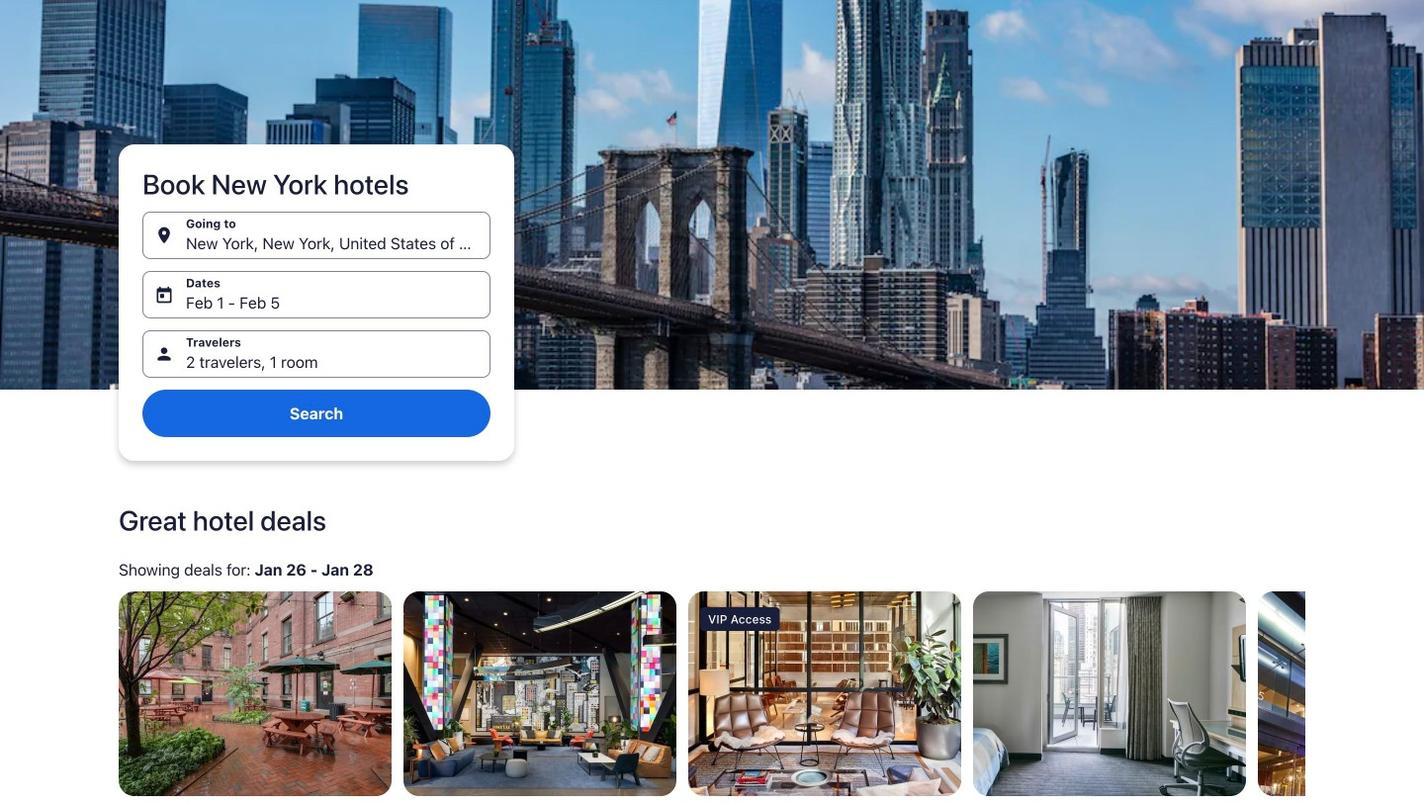 Task type: vqa. For each thing, say whether or not it's contained in the screenshot.
and
no



Task type: describe. For each thing, give the bounding box(es) containing it.
room image
[[973, 591, 1246, 796]]

lobby sitting area image
[[688, 591, 961, 796]]

terrace/patio image
[[119, 591, 392, 796]]

living area image
[[404, 591, 677, 796]]

wizard region
[[0, 0, 1424, 481]]



Task type: locate. For each thing, give the bounding box(es) containing it.
new york, new york, united states of america image
[[0, 0, 1424, 390]]

front of property image
[[1258, 591, 1424, 796]]



